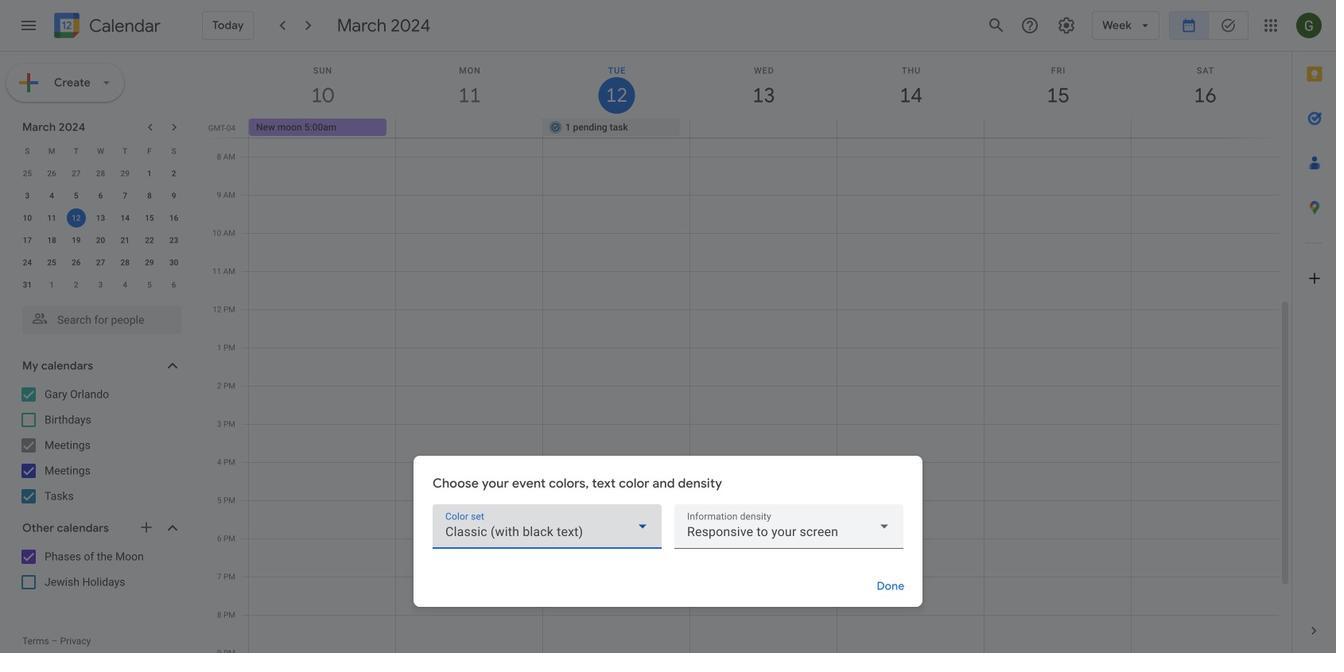 Task type: vqa. For each thing, say whether or not it's contained in the screenshot.
second tree from the bottom of the page
no



Task type: describe. For each thing, give the bounding box(es) containing it.
9 element
[[164, 186, 183, 205]]

13 element
[[91, 208, 110, 228]]

february 25 element
[[18, 164, 37, 183]]

march 2024 grid
[[15, 140, 186, 296]]

april 4 element
[[116, 275, 135, 294]]

february 28 element
[[91, 164, 110, 183]]

23 element
[[164, 231, 183, 250]]

3 element
[[18, 186, 37, 205]]

17 element
[[18, 231, 37, 250]]

15 element
[[140, 208, 159, 228]]

my calendars list
[[3, 382, 197, 509]]

22 element
[[140, 231, 159, 250]]

21 element
[[116, 231, 135, 250]]

calendar element
[[51, 10, 161, 45]]

february 26 element
[[42, 164, 61, 183]]

24 element
[[18, 253, 37, 272]]

5 element
[[67, 186, 86, 205]]

30 element
[[164, 253, 183, 272]]

other calendars list
[[3, 544, 197, 595]]

cell inside 'march 2024' grid
[[64, 207, 88, 229]]

11 element
[[42, 208, 61, 228]]

16 element
[[164, 208, 183, 228]]

april 1 element
[[42, 275, 61, 294]]

8 element
[[140, 186, 159, 205]]

18 element
[[42, 231, 61, 250]]

main drawer image
[[19, 16, 38, 35]]

heading inside calendar element
[[86, 16, 161, 35]]

2 element
[[164, 164, 183, 183]]



Task type: locate. For each thing, give the bounding box(es) containing it.
19 element
[[67, 231, 86, 250]]

14 element
[[116, 208, 135, 228]]

25 element
[[42, 253, 61, 272]]

29 element
[[140, 253, 159, 272]]

10 element
[[18, 208, 37, 228]]

6 element
[[91, 186, 110, 205]]

None field
[[433, 504, 662, 549]]

7 element
[[116, 186, 135, 205]]

february 27 element
[[67, 164, 86, 183]]

april 6 element
[[164, 275, 183, 294]]

april 5 element
[[140, 275, 159, 294]]

27 element
[[91, 253, 110, 272]]

28 element
[[116, 253, 135, 272]]

tab list
[[1293, 52, 1337, 609]]

row group
[[15, 162, 186, 296]]

grid
[[204, 52, 1292, 653]]

None search field
[[0, 299, 197, 334]]

26 element
[[67, 253, 86, 272]]

row
[[242, 119, 1292, 138], [15, 140, 186, 162], [15, 162, 186, 185], [15, 185, 186, 207], [15, 207, 186, 229], [15, 229, 186, 251], [15, 251, 186, 274], [15, 274, 186, 296]]

4 element
[[42, 186, 61, 205]]

april 2 element
[[67, 275, 86, 294]]

31 element
[[18, 275, 37, 294]]

dialog
[[414, 456, 923, 607]]

april 3 element
[[91, 275, 110, 294]]

12, today element
[[67, 208, 86, 228]]

cell
[[396, 119, 543, 138], [690, 119, 837, 138], [837, 119, 984, 138], [984, 119, 1132, 138], [1132, 119, 1279, 138], [64, 207, 88, 229]]

20 element
[[91, 231, 110, 250]]

heading
[[86, 16, 161, 35]]

february 29 element
[[116, 164, 135, 183]]

1 element
[[140, 164, 159, 183]]



